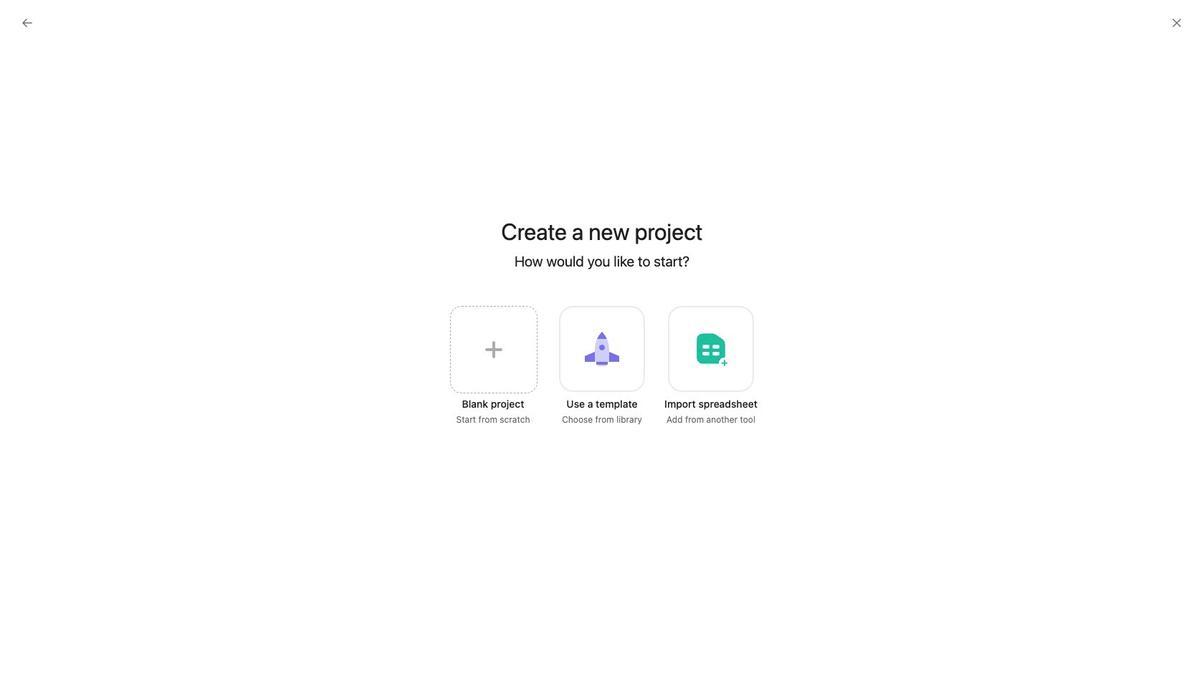 Task type: vqa. For each thing, say whether or not it's contained in the screenshot.
list item on the bottom
yes



Task type: describe. For each thing, give the bounding box(es) containing it.
go back image
[[22, 17, 33, 29]]

close image
[[1172, 17, 1183, 29]]



Task type: locate. For each thing, give the bounding box(es) containing it.
hide sidebar image
[[19, 11, 30, 23]]

list box
[[433, 6, 777, 29]]

list item
[[712, 506, 748, 542]]



